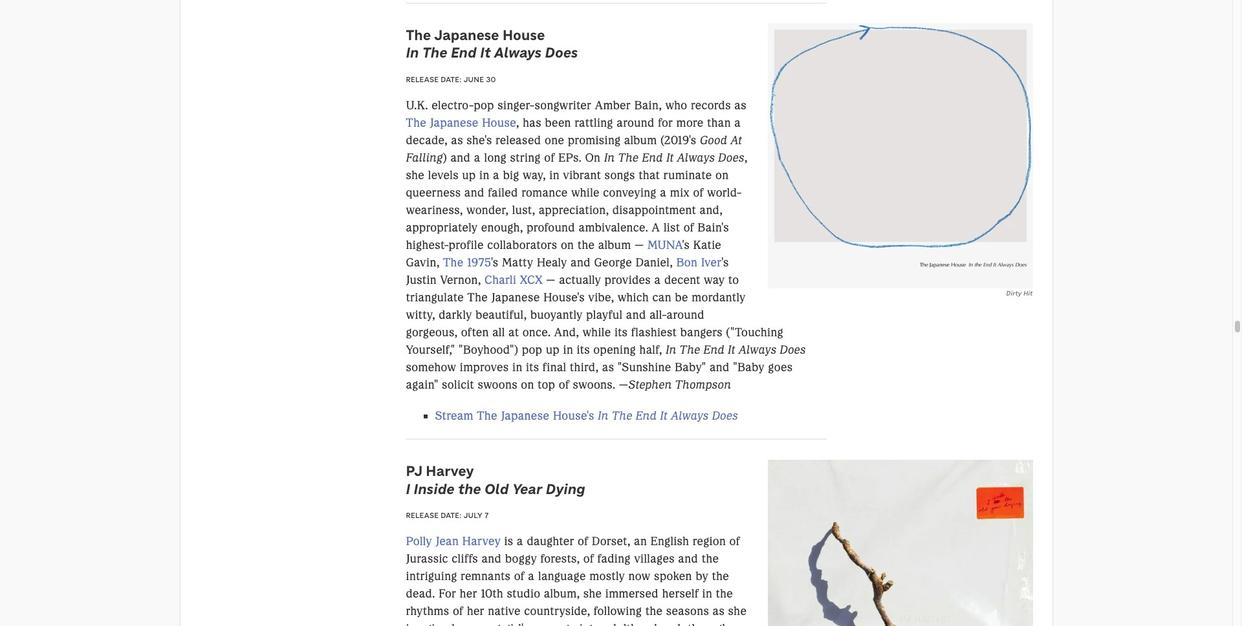 Task type: describe. For each thing, give the bounding box(es) containing it.
flashiest
[[632, 325, 677, 340]]

's for justin
[[722, 256, 729, 270]]

as inside u.k. electro-pop singer-songwriter amber bain, who records as the japanese house
[[735, 98, 747, 113]]

2 vertical spatial she
[[729, 605, 747, 619]]

in right on
[[604, 151, 615, 165]]

top
[[538, 378, 556, 392]]

swoons
[[478, 378, 518, 392]]

vernon,
[[440, 273, 481, 287]]

— inside , she levels up in a big way, in vibrant songs that ruminate on queerness and failed romance while conveying a mix of world- weariness, wonder, lust, appreciation, disappointment and, appropriately enough, profound ambivalence. a list of bain's highest-profile collaborators on the album —
[[635, 238, 644, 252]]

of inside in the end it always does somehow improves in its final third, as "sunshine baby" and "baby goes again" solicit swoons on top of swoons. —
[[559, 378, 570, 392]]

villages
[[634, 552, 675, 566]]

vibrant
[[563, 168, 601, 182]]

on inside in the end it always does somehow improves in its final third, as "sunshine baby" and "baby goes again" solicit swoons on top of swoons. —
[[521, 378, 534, 392]]

improves
[[460, 360, 509, 375]]

"boyhood")
[[459, 343, 519, 357]]

and up the by
[[679, 552, 699, 566]]

amber
[[595, 98, 631, 113]]

than
[[707, 116, 731, 130]]

(2019's
[[661, 133, 697, 147]]

studio
[[507, 587, 541, 601]]

in up romance
[[550, 168, 560, 182]]

profile
[[449, 238, 484, 252]]

and up remnants
[[482, 552, 502, 566]]

of down boggy
[[514, 570, 525, 584]]

matty
[[502, 256, 534, 270]]

darkly
[[439, 308, 472, 322]]

date: for july
[[441, 511, 462, 521]]

harvey inside pj harvey i inside the old year dying
[[426, 462, 474, 480]]

promising
[[568, 133, 621, 147]]

daughter
[[527, 535, 575, 549]]

xcx
[[520, 273, 543, 287]]

stephen thompson
[[629, 378, 732, 392]]

weariness,
[[406, 203, 463, 217]]

while inside — actually provides a decent way to triangulate the japanese house's vibe, which can be mordantly witty, darkly beautiful, buoyantly playful and all-around gorgeous, often all at once. and, while its flashiest bangers ("touching yourself," "boyhood") pop up in its opening half,
[[583, 325, 611, 340]]

following
[[594, 605, 642, 619]]

ruminate
[[664, 168, 712, 182]]

been
[[545, 116, 571, 130]]

and inside — actually provides a decent way to triangulate the japanese house's vibe, which can be mordantly witty, darkly beautiful, buoyantly playful and all-around gorgeous, often all at once. and, while its flashiest bangers ("touching yourself," "boyhood") pop up in its opening half,
[[626, 308, 646, 322]]

by
[[696, 570, 709, 584]]

electro-
[[432, 98, 474, 113]]

japanese inside — actually provides a decent way to triangulate the japanese house's vibe, which can be mordantly witty, darkly beautiful, buoyantly playful and all-around gorgeous, often all at once. and, while its flashiest bangers ("touching yourself," "boyhood") pop up in its opening half,
[[492, 291, 540, 305]]

the japanese house, in the end it always does image
[[768, 23, 1033, 288]]

goes
[[769, 360, 793, 375]]

pj
[[406, 462, 423, 480]]

opening
[[594, 343, 636, 357]]

japanese down top at the left bottom of page
[[501, 409, 550, 423]]

a inside , has been rattling around for more than a decade, as she's released one promising album (2019's
[[735, 116, 741, 130]]

gavin,
[[406, 256, 440, 270]]

, for one
[[516, 116, 519, 130]]

failed
[[488, 186, 518, 200]]

released
[[496, 133, 542, 147]]

mostly
[[590, 570, 625, 584]]

— actually provides a decent way to triangulate the japanese house's vibe, which can be mordantly witty, darkly beautiful, buoyantly playful and all-around gorgeous, often all at once. and, while its flashiest bangers ("touching yourself," "boyhood") pop up in its opening half,
[[406, 273, 784, 357]]

end down stephen
[[636, 409, 657, 423]]

) and a long string of eps. on in the end it always does
[[443, 151, 745, 165]]

yourself,"
[[406, 343, 455, 357]]

highest-
[[406, 238, 449, 252]]

and right )
[[451, 151, 471, 165]]

has
[[523, 116, 542, 130]]

as inside , has been rattling around for more than a decade, as she's released one promising album (2019's
[[451, 133, 463, 147]]

katie
[[694, 238, 722, 252]]

region
[[693, 535, 726, 549]]

the inside u.k. electro-pop singer-songwriter amber bain, who records as the japanese house
[[406, 116, 427, 130]]

, she levels up in a big way, in vibrant songs that ruminate on queerness and failed romance while conveying a mix of world- weariness, wonder, lust, appreciation, disappointment and, appropriately enough, profound ambivalence. a list of bain's highest-profile collaborators on the album —
[[406, 151, 748, 252]]

bain,
[[635, 98, 662, 113]]

eps.
[[559, 151, 582, 165]]

1 vertical spatial house's
[[553, 409, 595, 423]]

vibe,
[[589, 291, 614, 305]]

)
[[443, 151, 447, 165]]

on
[[585, 151, 601, 165]]

swoons.
[[573, 378, 616, 392]]

album inside , she levels up in a big way, in vibrant songs that ruminate on queerness and failed romance while conveying a mix of world- weariness, wonder, lust, appreciation, disappointment and, appropriately enough, profound ambivalence. a list of bain's highest-profile collaborators on the album —
[[599, 238, 631, 252]]

imagined
[[406, 622, 455, 627]]

up inside , she levels up in a big way, in vibrant songs that ruminate on queerness and failed romance while conveying a mix of world- weariness, wonder, lust, appreciation, disappointment and, appropriately enough, profound ambivalence. a list of bain's highest-profile collaborators on the album —
[[462, 168, 476, 182]]

while inside , she levels up in a big way, in vibrant songs that ruminate on queerness and failed romance while conveying a mix of world- weariness, wonder, lust, appreciation, disappointment and, appropriately enough, profound ambivalence. a list of bain's highest-profile collaborators on the album —
[[572, 186, 600, 200]]

1 vertical spatial her
[[467, 605, 485, 619]]

queerness
[[406, 186, 461, 200]]

the inside pj harvey i inside the old year dying
[[458, 480, 481, 498]]

and, inside is a daughter of dorset, an english region of jurassic cliffs and boggy forests, of fading villages and the intriguing remnants of a language mostly now spoken by the dead. for her 10th studio album, she immersed herself in the rhythms of her native countryside, following the seasons as she imagined a young girl's passage into adulthood and, th
[[661, 622, 685, 627]]

japanese inside the japanese house in the end it always does
[[435, 26, 499, 44]]

into
[[580, 622, 600, 627]]

falling
[[406, 151, 443, 165]]

gorgeous,
[[406, 325, 458, 340]]

good at falling
[[406, 133, 743, 165]]

of down for
[[453, 605, 464, 619]]

in down the long
[[480, 168, 490, 182]]

of right list
[[684, 221, 694, 235]]

"sunshine
[[618, 360, 672, 375]]

as inside in the end it always does somehow improves in its final third, as "sunshine baby" and "baby goes again" solicit swoons on top of swoons. —
[[602, 360, 615, 375]]

does inside in the end it always does somehow improves in its final third, as "sunshine baby" and "baby goes again" solicit swoons on top of swoons. —
[[780, 343, 806, 357]]

in inside in the end it always does somehow improves in its final third, as "sunshine baby" and "baby goes again" solicit swoons on top of swoons. —
[[666, 343, 677, 357]]

a left the young
[[459, 622, 466, 627]]

often
[[461, 325, 489, 340]]

in inside is a daughter of dorset, an english region of jurassic cliffs and boggy forests, of fading villages and the intriguing remnants of a language mostly now spoken by the dead. for her 10th studio album, she immersed herself in the rhythms of her native countryside, following the seasons as she imagined a young girl's passage into adulthood and, th
[[703, 587, 713, 601]]

does inside the japanese house in the end it always does
[[545, 44, 578, 62]]

pop inside — actually provides a decent way to triangulate the japanese house's vibe, which can be mordantly witty, darkly beautiful, buoyantly playful and all-around gorgeous, often all at once. and, while its flashiest bangers ("touching yourself," "boyhood") pop up in its opening half,
[[522, 343, 543, 357]]

around inside — actually provides a decent way to triangulate the japanese house's vibe, which can be mordantly witty, darkly beautiful, buoyantly playful and all-around gorgeous, often all at once. and, while its flashiest bangers ("touching yourself," "boyhood") pop up in its opening half,
[[667, 308, 705, 322]]

bangers
[[681, 325, 723, 340]]

is a daughter of dorset, an english region of jurassic cliffs and boggy forests, of fading villages and the intriguing remnants of a language mostly now spoken by the dead. for her 10th studio album, she immersed herself in the rhythms of her native countryside, following the seasons as she imagined a young girl's passage into adulthood and, th
[[406, 535, 747, 627]]

half,
[[640, 343, 662, 357]]

mordantly
[[692, 291, 746, 305]]

1 vertical spatial on
[[561, 238, 574, 252]]

in inside the japanese house in the end it always does
[[406, 44, 419, 62]]

bon
[[677, 256, 698, 270]]

2 horizontal spatial its
[[615, 325, 628, 340]]

, has been rattling around for more than a decade, as she's released one promising album (2019's
[[406, 116, 741, 147]]

collaborators
[[488, 238, 558, 252]]

rattling
[[575, 116, 614, 130]]

young
[[469, 622, 501, 627]]

30
[[486, 74, 496, 84]]

release for release date: july 7
[[406, 511, 439, 521]]

inside
[[414, 480, 455, 498]]

0 vertical spatial her
[[460, 587, 477, 601]]

an
[[634, 535, 647, 549]]

of left the fading
[[584, 552, 594, 566]]

conveying
[[603, 186, 657, 200]]

charli
[[485, 273, 517, 287]]

's justin vernon,
[[406, 256, 729, 287]]

decent
[[665, 273, 701, 287]]

a left big
[[493, 168, 500, 182]]

as inside is a daughter of dorset, an english region of jurassic cliffs and boggy forests, of fading villages and the intriguing remnants of a language mostly now spoken by the dead. for her 10th studio album, she immersed herself in the rhythms of her native countryside, following the seasons as she imagined a young girl's passage into adulthood and, th
[[713, 605, 725, 619]]

the right the by
[[712, 570, 730, 584]]

u.k. electro-pop singer-songwriter amber bain, who records as the japanese house
[[406, 98, 747, 130]]

at
[[509, 325, 519, 340]]

it inside the japanese house in the end it always does
[[480, 44, 491, 62]]

can
[[653, 291, 672, 305]]

provides
[[605, 273, 651, 287]]

a left mix on the top of the page
[[660, 186, 667, 200]]

jurassic
[[406, 552, 449, 566]]

stream
[[435, 409, 474, 423]]

third,
[[570, 360, 599, 375]]

is
[[505, 535, 514, 549]]

the right herself at the bottom right of the page
[[716, 587, 733, 601]]

polly jean harvey
[[406, 535, 501, 549]]

and,
[[554, 325, 579, 340]]



Task type: locate. For each thing, give the bounding box(es) containing it.
it
[[480, 44, 491, 62], [667, 151, 674, 165], [728, 343, 736, 357], [660, 409, 668, 423]]

and up wonder,
[[465, 186, 485, 200]]

it down (2019's
[[667, 151, 674, 165]]

house's down swoons.
[[553, 409, 595, 423]]

japanese inside u.k. electro-pop singer-songwriter amber bain, who records as the japanese house
[[430, 116, 479, 130]]

2 vertical spatial —
[[619, 378, 629, 392]]

around down bain, on the top
[[617, 116, 655, 130]]

countryside,
[[524, 605, 591, 619]]

up right levels
[[462, 168, 476, 182]]

all-
[[650, 308, 667, 322]]

2 vertical spatial on
[[521, 378, 534, 392]]

— down healy
[[546, 273, 556, 287]]

and up thompson
[[710, 360, 730, 375]]

dirty hit
[[1007, 289, 1033, 297]]

to
[[729, 273, 739, 287]]

who
[[666, 98, 688, 113]]

1 vertical spatial ,
[[745, 151, 748, 165]]

0 horizontal spatial —
[[546, 273, 556, 287]]

of down one
[[545, 151, 555, 165]]

the
[[578, 238, 595, 252], [458, 480, 481, 498], [702, 552, 719, 566], [712, 570, 730, 584], [716, 587, 733, 601], [646, 605, 663, 619]]

and, inside , she levels up in a big way, in vibrant songs that ruminate on queerness and failed romance while conveying a mix of world- weariness, wonder, lust, appreciation, disappointment and, appropriately enough, profound ambivalence. a list of bain's highest-profile collaborators on the album —
[[700, 203, 723, 217]]

witty,
[[406, 308, 435, 322]]

the up adulthood
[[646, 605, 663, 619]]

its inside in the end it always does somehow improves in its final third, as "sunshine baby" and "baby goes again" solicit swoons on top of swoons. —
[[526, 360, 539, 375]]

date: left 'june'
[[441, 74, 462, 84]]

fading
[[598, 552, 631, 566]]

a down daniel, at the top right
[[655, 273, 661, 287]]

0 vertical spatial on
[[716, 168, 729, 182]]

remnants
[[461, 570, 511, 584]]

on left top at the left bottom of page
[[521, 378, 534, 392]]

on up the 1975 's matty healy and george daniel, bon iver at the top of page
[[561, 238, 574, 252]]

("touching
[[726, 325, 784, 340]]

at
[[731, 133, 743, 147]]

does down at
[[719, 151, 745, 165]]

it up 30 at the left of page
[[480, 44, 491, 62]]

album
[[624, 133, 657, 147], [599, 238, 631, 252]]

the up july
[[458, 480, 481, 498]]

appropriately
[[406, 221, 478, 235]]

and down which
[[626, 308, 646, 322]]

release up polly on the left bottom of page
[[406, 511, 439, 521]]

release date: june 30
[[406, 74, 496, 84]]

's for katie
[[682, 238, 690, 252]]

and up the actually
[[571, 256, 591, 270]]

cliffs
[[452, 552, 478, 566]]

final
[[543, 360, 567, 375]]

1 release from the top
[[406, 74, 439, 84]]

1 vertical spatial around
[[667, 308, 705, 322]]

1 horizontal spatial and,
[[700, 203, 723, 217]]

a inside — actually provides a decent way to triangulate the japanese house's vibe, which can be mordantly witty, darkly beautiful, buoyantly playful and all-around gorgeous, often all at once. and, while its flashiest bangers ("touching yourself," "boyhood") pop up in its opening half,
[[655, 273, 661, 287]]

album inside , has been rattling around for more than a decade, as she's released one promising album (2019's
[[624, 133, 657, 147]]

i
[[406, 480, 410, 498]]

's inside 's justin vernon,
[[722, 256, 729, 270]]

0 horizontal spatial its
[[526, 360, 539, 375]]

house's
[[544, 291, 585, 305], [553, 409, 595, 423]]

on up the world-
[[716, 168, 729, 182]]

's up to on the top of page
[[722, 256, 729, 270]]

a down she's
[[474, 151, 481, 165]]

the inside — actually provides a decent way to triangulate the japanese house's vibe, which can be mordantly witty, darkly beautiful, buoyantly playful and all-around gorgeous, often all at once. and, while its flashiest bangers ("touching yourself," "boyhood") pop up in its opening half,
[[468, 291, 488, 305]]

in down the by
[[703, 587, 713, 601]]

always up 30 at the left of page
[[495, 44, 542, 62]]

1 vertical spatial and,
[[661, 622, 685, 627]]

pop down once.
[[522, 343, 543, 357]]

around inside , has been rattling around for more than a decade, as she's released one promising album (2019's
[[617, 116, 655, 130]]

of right top at the left bottom of page
[[559, 378, 570, 392]]

a up studio on the bottom left of page
[[528, 570, 535, 584]]

her right for
[[460, 587, 477, 601]]

a right 'is'
[[517, 535, 524, 549]]

1 horizontal spatial on
[[561, 238, 574, 252]]

0 vertical spatial while
[[572, 186, 600, 200]]

and
[[451, 151, 471, 165], [465, 186, 485, 200], [571, 256, 591, 270], [626, 308, 646, 322], [710, 360, 730, 375], [482, 552, 502, 566], [679, 552, 699, 566]]

house inside the japanese house in the end it always does
[[503, 26, 545, 44]]

0 vertical spatial around
[[617, 116, 655, 130]]

2 horizontal spatial on
[[716, 168, 729, 182]]

english
[[651, 535, 690, 549]]

jean
[[436, 535, 459, 549]]

muna link
[[648, 238, 682, 252]]

in up release date: june 30
[[406, 44, 419, 62]]

big
[[503, 168, 520, 182]]

0 vertical spatial harvey
[[426, 462, 474, 480]]

2 release from the top
[[406, 511, 439, 521]]

boggy
[[505, 552, 537, 566]]

while down playful
[[583, 325, 611, 340]]

0 vertical spatial ,
[[516, 116, 519, 130]]

old
[[485, 480, 509, 498]]

of right mix on the top of the page
[[693, 186, 704, 200]]

healy
[[537, 256, 567, 270]]

1 vertical spatial —
[[546, 273, 556, 287]]

thompson
[[675, 378, 732, 392]]

in
[[480, 168, 490, 182], [550, 168, 560, 182], [563, 343, 574, 357], [513, 360, 523, 375], [703, 587, 713, 601]]

pop inside u.k. electro-pop singer-songwriter amber bain, who records as the japanese house
[[474, 98, 494, 113]]

baby"
[[675, 360, 707, 375]]

1 vertical spatial harvey
[[463, 535, 501, 549]]

always up ruminate
[[677, 151, 715, 165]]

and,
[[700, 203, 723, 217], [661, 622, 685, 627]]

, for on
[[745, 151, 748, 165]]

1 horizontal spatial ,
[[745, 151, 748, 165]]

's inside 's katie gavin,
[[682, 238, 690, 252]]

2 horizontal spatial —
[[635, 238, 644, 252]]

and, down seasons
[[661, 622, 685, 627]]

way,
[[523, 168, 546, 182]]

the up the 1975 's matty healy and george daniel, bon iver at the top of page
[[578, 238, 595, 252]]

its up opening
[[615, 325, 628, 340]]

1 horizontal spatial its
[[577, 343, 590, 357]]

a up at
[[735, 116, 741, 130]]

, inside , has been rattling around for more than a decade, as she's released one promising album (2019's
[[516, 116, 519, 130]]

as right records
[[735, 98, 747, 113]]

and inside , she levels up in a big way, in vibrant songs that ruminate on queerness and failed romance while conveying a mix of world- weariness, wonder, lust, appreciation, disappointment and, appropriately enough, profound ambivalence. a list of bain's highest-profile collaborators on the album —
[[465, 186, 485, 200]]

— inside in the end it always does somehow improves in its final third, as "sunshine baby" and "baby goes again" solicit swoons on top of swoons. —
[[619, 378, 629, 392]]

end
[[451, 44, 477, 62], [642, 151, 663, 165], [704, 343, 725, 357], [636, 409, 657, 423]]

enough,
[[481, 221, 523, 235]]

dead.
[[406, 587, 435, 601]]

's up charli
[[491, 256, 499, 270]]

0 vertical spatial she
[[406, 168, 425, 182]]

0 horizontal spatial ,
[[516, 116, 519, 130]]

japanese down charli xcx link
[[492, 291, 540, 305]]

0 horizontal spatial pop
[[474, 98, 494, 113]]

she inside , she levels up in a big way, in vibrant songs that ruminate on queerness and failed romance while conveying a mix of world- weariness, wonder, lust, appreciation, disappointment and, appropriately enough, profound ambivalence. a list of bain's highest-profile collaborators on the album —
[[406, 168, 425, 182]]

0 horizontal spatial and,
[[661, 622, 685, 627]]

justin
[[406, 273, 437, 287]]

harvey up cliffs
[[463, 535, 501, 549]]

profound
[[527, 221, 576, 235]]

iver
[[701, 256, 722, 270]]

1 horizontal spatial around
[[667, 308, 705, 322]]

2 horizontal spatial she
[[729, 605, 747, 619]]

, inside , she levels up in a big way, in vibrant songs that ruminate on queerness and failed romance while conveying a mix of world- weariness, wonder, lust, appreciation, disappointment and, appropriately enough, profound ambivalence. a list of bain's highest-profile collaborators on the album —
[[745, 151, 748, 165]]

on
[[716, 168, 729, 182], [561, 238, 574, 252], [521, 378, 534, 392]]

and, up bain's
[[700, 203, 723, 217]]

around down the be
[[667, 308, 705, 322]]

house's inside — actually provides a decent way to triangulate the japanese house's vibe, which can be mordantly witty, darkly beautiful, buoyantly playful and all-around gorgeous, often all at once. and, while its flashiest bangers ("touching yourself," "boyhood") pop up in its opening half,
[[544, 291, 585, 305]]

muna
[[648, 238, 682, 252]]

end up 'june'
[[451, 44, 477, 62]]

in inside in the end it always does somehow improves in its final third, as "sunshine baby" and "baby goes again" solicit swoons on top of swoons. —
[[513, 360, 523, 375]]

while down vibrant
[[572, 186, 600, 200]]

actually
[[559, 273, 601, 287]]

it up "baby
[[728, 343, 736, 357]]

2 horizontal spatial 's
[[722, 256, 729, 270]]

always down stephen thompson
[[671, 409, 709, 423]]

as right seasons
[[713, 605, 725, 619]]

records
[[691, 98, 731, 113]]

she down mostly
[[584, 587, 602, 601]]

somehow
[[406, 360, 457, 375]]

u.k.
[[406, 98, 428, 113]]

release up u.k.
[[406, 74, 439, 84]]

release date: july 7
[[406, 511, 489, 521]]

always inside in the end it always does somehow improves in its final third, as "sunshine baby" and "baby goes again" solicit swoons on top of swoons. —
[[739, 343, 777, 357]]

0 vertical spatial its
[[615, 325, 628, 340]]

now
[[629, 570, 651, 584]]

house's up buoyantly
[[544, 291, 585, 305]]

0 vertical spatial up
[[462, 168, 476, 182]]

0 vertical spatial release
[[406, 74, 439, 84]]

and inside in the end it always does somehow improves in its final third, as "sunshine baby" and "baby goes again" solicit swoons on top of swoons. —
[[710, 360, 730, 375]]

language
[[538, 570, 586, 584]]

0 vertical spatial house's
[[544, 291, 585, 305]]

for
[[658, 116, 673, 130]]

always down the ("touching
[[739, 343, 777, 357]]

0 vertical spatial —
[[635, 238, 644, 252]]

0 vertical spatial house
[[503, 26, 545, 44]]

more
[[677, 116, 704, 130]]

as down opening
[[602, 360, 615, 375]]

end down bangers at the right of page
[[704, 343, 725, 357]]

date: left july
[[441, 511, 462, 521]]

it inside in the end it always does somehow improves in its final third, as "sunshine baby" and "baby goes again" solicit swoons on top of swoons. —
[[728, 343, 736, 357]]

in right the half,
[[666, 343, 677, 357]]

album down bain, on the top
[[624, 133, 657, 147]]

0 vertical spatial album
[[624, 133, 657, 147]]

as
[[735, 98, 747, 113], [451, 133, 463, 147], [602, 360, 615, 375], [713, 605, 725, 619]]

pj harvey, i inside the old year dying image
[[768, 460, 1033, 627]]

0 horizontal spatial up
[[462, 168, 476, 182]]

in down swoons.
[[598, 409, 609, 423]]

in up the swoons
[[513, 360, 523, 375]]

1 date: from the top
[[441, 74, 462, 84]]

dirty
[[1007, 289, 1022, 297]]

2 vertical spatial its
[[526, 360, 539, 375]]

levels
[[428, 168, 459, 182]]

1 horizontal spatial pop
[[522, 343, 543, 357]]

album down ambivalence.
[[599, 238, 631, 252]]

1 vertical spatial up
[[546, 343, 560, 357]]

the down 'region'
[[702, 552, 719, 566]]

— inside — actually provides a decent way to triangulate the japanese house's vibe, which can be mordantly witty, darkly beautiful, buoyantly playful and all-around gorgeous, often all at once. and, while its flashiest bangers ("touching yourself," "boyhood") pop up in its opening half,
[[546, 273, 556, 287]]

pop down 30 at the left of page
[[474, 98, 494, 113]]

1 vertical spatial house
[[482, 116, 516, 130]]

george
[[594, 256, 632, 270]]

0 horizontal spatial on
[[521, 378, 534, 392]]

one
[[545, 133, 565, 147]]

its up third,
[[577, 343, 590, 357]]

long
[[484, 151, 507, 165]]

house inside u.k. electro-pop singer-songwriter amber bain, who records as the japanese house
[[482, 116, 516, 130]]

up up final
[[546, 343, 560, 357]]

does
[[545, 44, 578, 62], [719, 151, 745, 165], [780, 343, 806, 357], [712, 409, 739, 423]]

up inside — actually provides a decent way to triangulate the japanese house's vibe, which can be mordantly witty, darkly beautiful, buoyantly playful and all-around gorgeous, often all at once. and, while its flashiest bangers ("touching yourself," "boyhood") pop up in its opening half,
[[546, 343, 560, 357]]

1 vertical spatial she
[[584, 587, 602, 601]]

string
[[510, 151, 541, 165]]

for
[[439, 587, 456, 601]]

1 vertical spatial album
[[599, 238, 631, 252]]

japanese down electro-
[[430, 116, 479, 130]]

album,
[[544, 587, 580, 601]]

the inside , she levels up in a big way, in vibrant songs that ruminate on queerness and failed romance while conveying a mix of world- weariness, wonder, lust, appreciation, disappointment and, appropriately enough, profound ambivalence. a list of bain's highest-profile collaborators on the album —
[[578, 238, 595, 252]]

beautiful,
[[476, 308, 527, 322]]

end inside in the end it always does somehow improves in its final third, as "sunshine baby" and "baby goes again" solicit swoons on top of swoons. —
[[704, 343, 725, 357]]

forests,
[[541, 552, 580, 566]]

1 vertical spatial while
[[583, 325, 611, 340]]

harvey
[[426, 462, 474, 480], [463, 535, 501, 549]]

the
[[406, 26, 431, 44], [423, 44, 448, 62], [406, 116, 427, 130], [618, 151, 639, 165], [443, 256, 464, 270], [468, 291, 488, 305], [680, 343, 701, 357], [477, 409, 498, 423], [612, 409, 633, 423]]

charli xcx link
[[485, 273, 543, 287]]

always inside the japanese house in the end it always does
[[495, 44, 542, 62]]

the 1975 's matty healy and george daniel, bon iver
[[443, 256, 722, 270]]

1 vertical spatial pop
[[522, 343, 543, 357]]

the japanese house link
[[406, 116, 516, 130]]

immersed
[[606, 587, 659, 601]]

0 vertical spatial and,
[[700, 203, 723, 217]]

spoken
[[654, 570, 692, 584]]

harvey right pj
[[426, 462, 474, 480]]

dorset,
[[592, 535, 631, 549]]

0 horizontal spatial 's
[[491, 256, 499, 270]]

the inside in the end it always does somehow improves in its final third, as "sunshine baby" and "baby goes again" solicit swoons on top of swoons. —
[[680, 343, 701, 357]]

it down stephen
[[660, 409, 668, 423]]

seasons
[[666, 605, 709, 619]]

girl's
[[505, 622, 529, 627]]

her up the young
[[467, 605, 485, 619]]

she right seasons
[[729, 605, 747, 619]]

she's
[[467, 133, 492, 147]]

— down the "sunshine
[[619, 378, 629, 392]]

she down falling at the left top
[[406, 168, 425, 182]]

rhythms
[[406, 605, 450, 619]]

of left dorset,
[[578, 535, 589, 549]]

1 vertical spatial release
[[406, 511, 439, 521]]

1 horizontal spatial —
[[619, 378, 629, 392]]

songs
[[605, 168, 635, 182]]

0 horizontal spatial around
[[617, 116, 655, 130]]

does down thompson
[[712, 409, 739, 423]]

end up that
[[642, 151, 663, 165]]

— up daniel, at the top right
[[635, 238, 644, 252]]

0 vertical spatial pop
[[474, 98, 494, 113]]

the japanese house in the end it always does
[[406, 26, 578, 62]]

1 vertical spatial date:
[[441, 511, 462, 521]]

does up songwriter
[[545, 44, 578, 62]]

its left final
[[526, 360, 539, 375]]

0 vertical spatial date:
[[441, 74, 462, 84]]

polly jean harvey link
[[406, 535, 501, 549]]

does up the goes
[[780, 343, 806, 357]]

a
[[735, 116, 741, 130], [474, 151, 481, 165], [493, 168, 500, 182], [660, 186, 667, 200], [655, 273, 661, 287], [517, 535, 524, 549], [528, 570, 535, 584], [459, 622, 466, 627]]

japanese up 'june'
[[435, 26, 499, 44]]

1 horizontal spatial she
[[584, 587, 602, 601]]

end inside the japanese house in the end it always does
[[451, 44, 477, 62]]

image credit element
[[768, 288, 1033, 298]]

native
[[488, 605, 521, 619]]

—
[[635, 238, 644, 252], [546, 273, 556, 287], [619, 378, 629, 392]]

date: for june
[[441, 74, 462, 84]]

1 horizontal spatial 's
[[682, 238, 690, 252]]

in inside — actually provides a decent way to triangulate the japanese house's vibe, which can be mordantly witty, darkly beautiful, buoyantly playful and all-around gorgeous, often all at once. and, while its flashiest bangers ("touching yourself," "boyhood") pop up in its opening half,
[[563, 343, 574, 357]]

release for release date: june 30
[[406, 74, 439, 84]]

in down and,
[[563, 343, 574, 357]]

of right 'region'
[[730, 535, 740, 549]]

1 vertical spatial its
[[577, 343, 590, 357]]

0 horizontal spatial she
[[406, 168, 425, 182]]

's up bon
[[682, 238, 690, 252]]

as down the japanese house link at the top left of page
[[451, 133, 463, 147]]

2 date: from the top
[[441, 511, 462, 521]]

daniel,
[[636, 256, 673, 270]]

1 horizontal spatial up
[[546, 343, 560, 357]]



Task type: vqa. For each thing, say whether or not it's contained in the screenshot.
they at the top right of the page
no



